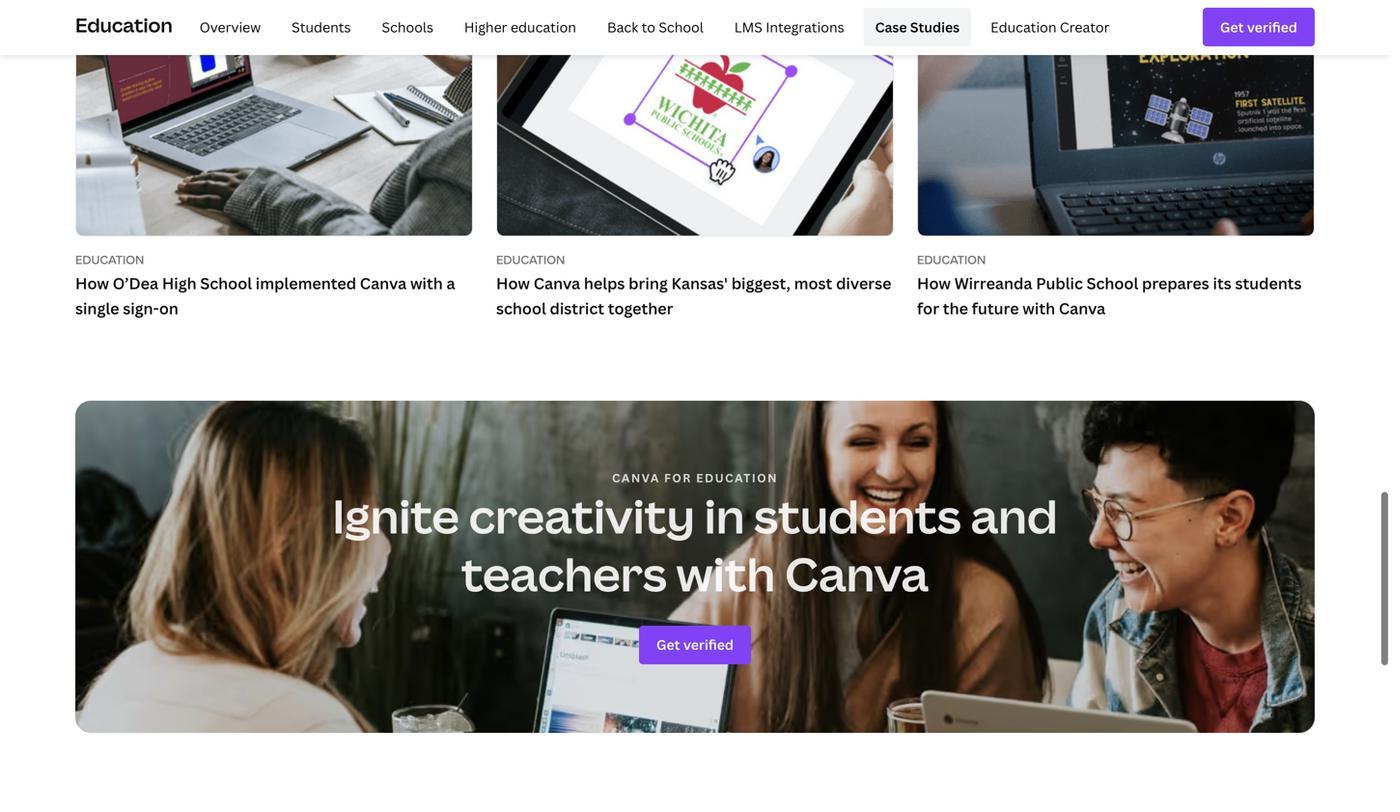 Task type: vqa. For each thing, say whether or not it's contained in the screenshot.
button
no



Task type: describe. For each thing, give the bounding box(es) containing it.
diverse
[[836, 271, 892, 292]]

lms integrations
[[735, 18, 845, 36]]

education how canva helps bring kansas' biggest, most diverse school district together
[[496, 250, 892, 317]]

integrations
[[766, 18, 845, 36]]

with inside canva for education ignite creativity in students and teachers with canva
[[677, 540, 776, 603]]

students inside education how wirreanda public school prepares its students for the future with canva
[[1236, 271, 1302, 292]]

education element
[[75, 0, 1315, 54]]

future
[[972, 296, 1019, 317]]

how for how canva helps bring kansas' biggest, most diverse school district together
[[496, 271, 530, 292]]

education for education creator
[[991, 18, 1057, 36]]

education inside canva for education ignite creativity in students and teachers with canva
[[696, 468, 778, 484]]

bring
[[629, 271, 668, 292]]

canva inside education how o'dea high school implemented canva with a single sign-on
[[360, 271, 407, 292]]

and
[[971, 482, 1058, 545]]

studies
[[911, 18, 960, 36]]

case
[[876, 18, 907, 36]]

overview
[[200, 18, 261, 36]]

education how o'dea high school implemented canva with a single sign-on
[[75, 250, 456, 317]]

for inside canva for education ignite creativity in students and teachers with canva
[[665, 468, 692, 484]]

higher
[[465, 18, 508, 36]]

schools link
[[370, 8, 445, 46]]

education creator
[[991, 18, 1110, 36]]

school for how wirreanda public school prepares its students for the future with canva
[[1087, 271, 1139, 292]]

biggest,
[[732, 271, 791, 292]]

students link
[[280, 8, 363, 46]]

higher education
[[465, 18, 577, 36]]

in
[[705, 482, 745, 545]]

most
[[795, 271, 833, 292]]

back
[[607, 18, 639, 36]]

for inside education how wirreanda public school prepares its students for the future with canva
[[918, 296, 940, 317]]

how for how wirreanda public school prepares its students for the future with canva
[[918, 271, 951, 292]]

school
[[496, 296, 546, 317]]

lms
[[735, 18, 763, 36]]

education
[[511, 18, 577, 36]]

with inside education how wirreanda public school prepares its students for the future with canva
[[1023, 296, 1056, 317]]

higher education link
[[453, 8, 588, 46]]

schools
[[382, 18, 434, 36]]

kansas'
[[672, 271, 728, 292]]



Task type: locate. For each thing, give the bounding box(es) containing it.
creativity
[[469, 482, 695, 545]]

how
[[75, 271, 109, 292], [496, 271, 530, 292], [918, 271, 951, 292]]

0 horizontal spatial students
[[754, 482, 962, 545]]

education for education how o'dea high school implemented canva with a single sign-on
[[75, 250, 144, 266]]

its
[[1214, 271, 1232, 292]]

education
[[75, 11, 173, 38], [991, 18, 1057, 36], [75, 250, 144, 266], [496, 250, 565, 266], [918, 250, 986, 266], [696, 468, 778, 484]]

0 vertical spatial with
[[410, 271, 443, 292]]

education how wirreanda public school prepares its students for the future with canva
[[918, 250, 1302, 317]]

education creator link
[[980, 8, 1122, 46]]

2 horizontal spatial how
[[918, 271, 951, 292]]

students
[[292, 18, 351, 36]]

1 vertical spatial with
[[1023, 296, 1056, 317]]

case studies
[[876, 18, 960, 36]]

together
[[608, 296, 674, 317]]

teachers
[[462, 540, 667, 603]]

2 vertical spatial with
[[677, 540, 776, 603]]

how up the the
[[918, 271, 951, 292]]

menu bar
[[180, 8, 1122, 46]]

how inside education how canva helps bring kansas' biggest, most diverse school district together
[[496, 271, 530, 292]]

with
[[410, 271, 443, 292], [1023, 296, 1056, 317], [677, 540, 776, 603]]

on
[[159, 296, 179, 317]]

0 vertical spatial students
[[1236, 271, 1302, 292]]

0 horizontal spatial with
[[410, 271, 443, 292]]

menu bar containing overview
[[180, 8, 1122, 46]]

with inside education how o'dea high school implemented canva with a single sign-on
[[410, 271, 443, 292]]

canva inside education how canva helps bring kansas' biggest, most diverse school district together
[[534, 271, 581, 292]]

education inside education how o'dea high school implemented canva with a single sign-on
[[75, 250, 144, 266]]

case studies link
[[864, 8, 972, 46]]

canva for education ignite creativity in students and teachers with canva
[[332, 468, 1058, 603]]

ignite
[[332, 482, 460, 545]]

school for how o'dea high school implemented canva with a single sign-on
[[200, 271, 252, 292]]

how up 'single'
[[75, 271, 109, 292]]

overview link
[[188, 8, 273, 46]]

a
[[447, 271, 456, 292]]

to
[[642, 18, 656, 36]]

the
[[943, 296, 969, 317]]

2 horizontal spatial school
[[1087, 271, 1139, 292]]

1 horizontal spatial how
[[496, 271, 530, 292]]

wirreanda
[[955, 271, 1033, 292]]

canva inside education how wirreanda public school prepares its students for the future with canva
[[1059, 296, 1106, 317]]

how inside education how wirreanda public school prepares its students for the future with canva
[[918, 271, 951, 292]]

back to school link
[[596, 8, 715, 46]]

school right the to
[[659, 18, 704, 36]]

0 vertical spatial for
[[918, 296, 940, 317]]

how inside education how o'dea high school implemented canva with a single sign-on
[[75, 271, 109, 292]]

lms integrations link
[[723, 8, 856, 46]]

education inside education how canva helps bring kansas' biggest, most diverse school district together
[[496, 250, 565, 266]]

2 how from the left
[[496, 271, 530, 292]]

1 how from the left
[[75, 271, 109, 292]]

1 horizontal spatial students
[[1236, 271, 1302, 292]]

0 horizontal spatial school
[[200, 271, 252, 292]]

school inside the back to school link
[[659, 18, 704, 36]]

0 horizontal spatial for
[[665, 468, 692, 484]]

for
[[918, 296, 940, 317], [665, 468, 692, 484]]

1 vertical spatial for
[[665, 468, 692, 484]]

1 horizontal spatial for
[[918, 296, 940, 317]]

district
[[550, 296, 605, 317]]

0 horizontal spatial how
[[75, 271, 109, 292]]

o'dea
[[113, 271, 159, 292]]

students
[[1236, 271, 1302, 292], [754, 482, 962, 545]]

2 horizontal spatial with
[[1023, 296, 1056, 317]]

get verified image
[[1221, 16, 1298, 38]]

education inside education how wirreanda public school prepares its students for the future with canva
[[918, 250, 986, 266]]

how for how o'dea high school implemented canva with a single sign-on
[[75, 271, 109, 292]]

for left in
[[665, 468, 692, 484]]

public
[[1037, 271, 1084, 292]]

education for education how wirreanda public school prepares its students for the future with canva
[[918, 250, 986, 266]]

school right high at the top
[[200, 271, 252, 292]]

1 horizontal spatial with
[[677, 540, 776, 603]]

o'dea high school canva design on laptop image
[[76, 0, 472, 234]]

1 vertical spatial students
[[754, 482, 962, 545]]

school inside education how wirreanda public school prepares its students for the future with canva
[[1087, 271, 1139, 292]]

canva
[[360, 271, 407, 292], [534, 271, 581, 292], [1059, 296, 1106, 317], [612, 468, 660, 484], [785, 540, 929, 603]]

for left the the
[[918, 296, 940, 317]]

single
[[75, 296, 119, 317]]

implemented
[[256, 271, 356, 292]]

back to school
[[607, 18, 704, 36]]

school right public
[[1087, 271, 1139, 292]]

education for education how canva helps bring kansas' biggest, most diverse school district together
[[496, 250, 565, 266]]

prepares
[[1143, 271, 1210, 292]]

1 horizontal spatial school
[[659, 18, 704, 36]]

creator
[[1060, 18, 1110, 36]]

how up school
[[496, 271, 530, 292]]

education for education
[[75, 11, 173, 38]]

sign-
[[123, 296, 159, 317]]

3 how from the left
[[918, 271, 951, 292]]

students inside canva for education ignite creativity in students and teachers with canva
[[754, 482, 962, 545]]

helps
[[584, 271, 625, 292]]

school inside education how o'dea high school implemented canva with a single sign-on
[[200, 271, 252, 292]]

high
[[162, 271, 197, 292]]

menu bar inside "education" element
[[180, 8, 1122, 46]]

school
[[659, 18, 704, 36], [200, 271, 252, 292], [1087, 271, 1139, 292]]



